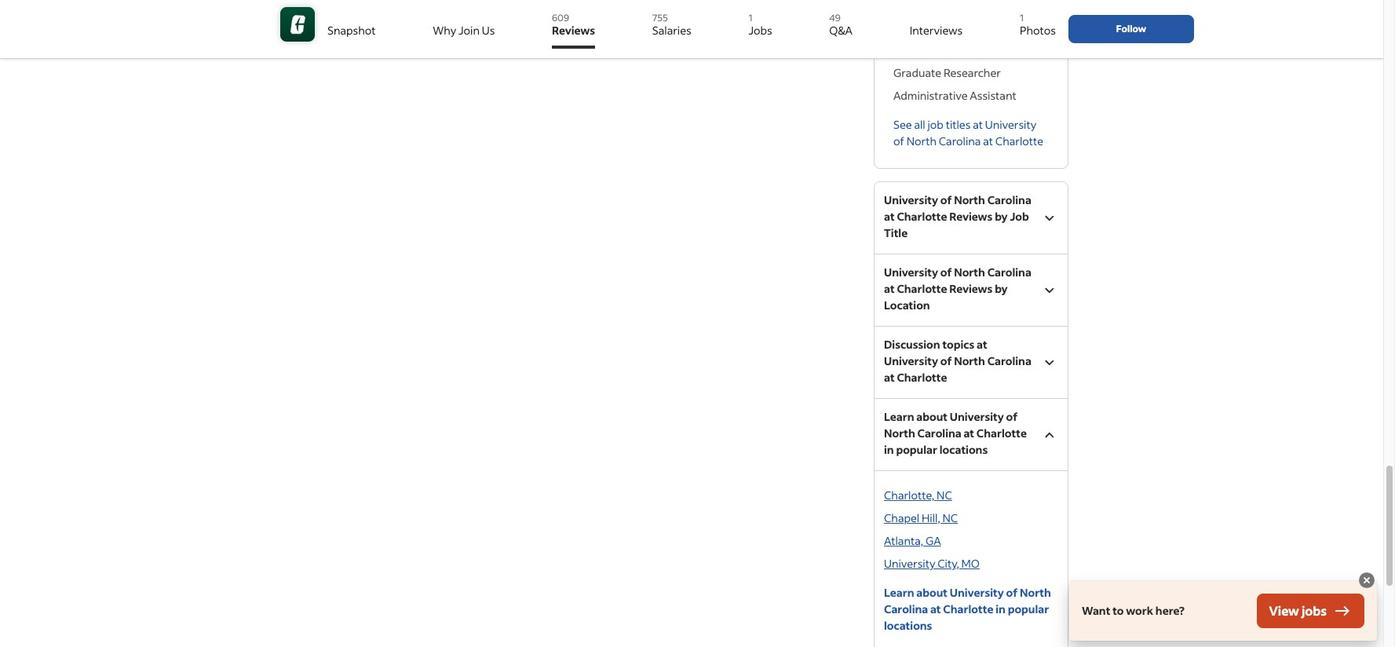 Task type: describe. For each thing, give the bounding box(es) containing it.
learn about university of north carolina at charlotte in popular locations link
[[884, 584, 1059, 634]]

learn about university of north carolina at charlotte in popular locations button
[[875, 399, 1068, 471]]

by for university of north carolina at charlotte reviews by location
[[995, 281, 1008, 296]]

of inside discussion topics at university of north carolina at charlotte
[[941, 353, 952, 368]]

see
[[894, 117, 912, 132]]

at inside university of north carolina at charlotte reviews by location
[[884, 281, 895, 296]]

charlotte up charlotte, nc link
[[977, 426, 1027, 441]]

learn inside learn about university of north carolina at charlotte in popular locations dropdown button
[[884, 409, 915, 424]]

jobs
[[749, 23, 772, 38]]

atlanta,
[[884, 533, 924, 548]]

university inside university of north carolina at charlotte reviews by job title
[[884, 192, 938, 207]]

administrative assistant link
[[894, 87, 1049, 104]]

609 reviews
[[552, 12, 595, 38]]

assistant inside graduate researcher administrative assistant
[[970, 88, 1017, 103]]

university of north carolina at charlotte reviews by job title
[[884, 192, 1032, 240]]

1 vertical spatial locations
[[884, 618, 932, 633]]

0 vertical spatial assistant
[[943, 20, 989, 35]]

charlotte, nc chapel hill, nc atlanta, ga university city, mo
[[884, 488, 980, 571]]

why
[[433, 23, 456, 38]]

by for university of north carolina at charlotte reviews by job title
[[995, 209, 1008, 224]]

join
[[459, 23, 480, 38]]

of down university city, mo link
[[1006, 585, 1018, 600]]

work
[[1126, 603, 1154, 618]]

discussion
[[884, 337, 940, 352]]

graduate researcher link
[[894, 64, 1049, 81]]

q&a
[[829, 23, 853, 38]]

university down discussion topics at university of north carolina at charlotte dropdown button
[[950, 409, 1004, 424]]

1 photos
[[1020, 12, 1056, 38]]

photos
[[1020, 23, 1056, 38]]

charlotte inside discussion topics at university of north carolina at charlotte
[[897, 370, 947, 385]]

university of north carolina at charlotte reviews by location
[[884, 265, 1032, 313]]

2 about from the top
[[917, 585, 948, 600]]

1 for photos
[[1020, 12, 1024, 24]]

job
[[1010, 209, 1029, 224]]

charlotte down mo
[[943, 602, 994, 616]]

reviews for university of north carolina at charlotte reviews by location
[[950, 281, 993, 296]]

at down discussion
[[884, 370, 895, 385]]

learn about university of north carolina at charlotte in popular locations inside learn about university of north carolina at charlotte in popular locations link
[[884, 585, 1051, 633]]

research assistant
[[894, 20, 989, 35]]

charlotte inside university of north carolina at charlotte reviews by location
[[897, 281, 947, 296]]

us
[[482, 23, 495, 38]]

north inside discussion topics at university of north carolina at charlotte
[[954, 353, 985, 368]]

close image
[[1358, 571, 1377, 590]]

administrative
[[894, 88, 968, 103]]

1 jobs
[[749, 12, 772, 38]]

salaries
[[652, 23, 692, 38]]

755
[[652, 12, 668, 24]]

1 vertical spatial in
[[996, 602, 1006, 616]]

chapel hill, nc link
[[884, 510, 1059, 526]]

charlotte inside university of north carolina at charlotte reviews by job title
[[897, 209, 947, 224]]

north inside university of north carolina at charlotte reviews by job title
[[954, 192, 985, 207]]

jobs
[[1302, 602, 1327, 619]]

reviews for university of north carolina at charlotte reviews by job title
[[950, 209, 993, 224]]

want to work here?
[[1082, 603, 1185, 618]]

carolina inside university of north carolina at charlotte reviews by location
[[988, 265, 1032, 280]]

job
[[928, 117, 944, 132]]

snapshot link
[[327, 6, 376, 49]]

researcher
[[944, 65, 1001, 80]]

0 vertical spatial reviews
[[552, 23, 595, 38]]

city,
[[938, 556, 959, 571]]

to
[[1113, 603, 1124, 618]]

at right topics
[[977, 337, 988, 352]]

topics
[[943, 337, 975, 352]]

want
[[1082, 603, 1111, 618]]

north inside university of north carolina at charlotte reviews by location
[[954, 265, 985, 280]]

see all job titles at university of north carolina at charlotte link
[[894, 116, 1049, 149]]

university of north carolina at charlotte reviews by location button
[[875, 254, 1068, 327]]



Task type: vqa. For each thing, say whether or not it's contained in the screenshot.


Task type: locate. For each thing, give the bounding box(es) containing it.
assistant down "researcher"
[[970, 88, 1017, 103]]

assistant up graduate researcher link
[[943, 20, 989, 35]]

by
[[995, 209, 1008, 224], [995, 281, 1008, 296]]

1 vertical spatial popular
[[1008, 602, 1049, 616]]

graduate researcher administrative assistant
[[894, 65, 1017, 103]]

popular up charlotte,
[[896, 442, 938, 457]]

learn about university of north carolina at charlotte in popular locations down mo
[[884, 585, 1051, 633]]

learn about university of north carolina at charlotte in popular locations up charlotte, nc link
[[884, 409, 1027, 457]]

1 vertical spatial by
[[995, 281, 1008, 296]]

view jobs link
[[1257, 594, 1365, 628]]

university down administrative assistant 'link'
[[985, 117, 1037, 132]]

609
[[552, 12, 569, 24]]

of inside see all job titles at university of north carolina at charlotte
[[894, 133, 905, 148]]

follow button
[[1069, 15, 1194, 43]]

interviews link
[[910, 6, 963, 49]]

locations inside dropdown button
[[940, 442, 988, 457]]

learn down atlanta,
[[884, 585, 915, 600]]

at down the city,
[[931, 602, 941, 616]]

in inside dropdown button
[[884, 442, 894, 457]]

at
[[973, 117, 983, 132], [983, 133, 993, 148], [884, 209, 895, 224], [884, 281, 895, 296], [977, 337, 988, 352], [884, 370, 895, 385], [964, 426, 975, 441], [931, 602, 941, 616]]

charlotte, nc link
[[884, 487, 1059, 503]]

by inside university of north carolina at charlotte reviews by location
[[995, 281, 1008, 296]]

at right 'titles'
[[973, 117, 983, 132]]

reviews inside university of north carolina at charlotte reviews by job title
[[950, 209, 993, 224]]

university down atlanta,
[[884, 556, 936, 571]]

learn about university of north carolina at charlotte in popular locations
[[884, 409, 1027, 457], [884, 585, 1051, 633]]

nc up hill,
[[937, 488, 952, 503]]

755 salaries
[[652, 12, 692, 38]]

university of north carolina at charlotte reviews by job title button
[[875, 182, 1068, 254]]

of down see in the top right of the page
[[894, 133, 905, 148]]

of down discussion topics at university of north carolina at charlotte dropdown button
[[1006, 409, 1018, 424]]

of
[[894, 133, 905, 148], [941, 192, 952, 207], [941, 265, 952, 280], [941, 353, 952, 368], [1006, 409, 1018, 424], [1006, 585, 1018, 600]]

1 learn about university of north carolina at charlotte in popular locations from the top
[[884, 409, 1027, 457]]

charlotte down discussion
[[897, 370, 947, 385]]

location
[[884, 298, 930, 313]]

0 vertical spatial locations
[[940, 442, 988, 457]]

carolina inside see all job titles at university of north carolina at charlotte
[[939, 133, 981, 148]]

1
[[749, 12, 753, 24], [1020, 12, 1024, 24]]

chapel
[[884, 510, 920, 525]]

charlotte up location
[[897, 281, 947, 296]]

at inside university of north carolina at charlotte reviews by job title
[[884, 209, 895, 224]]

charlotte,
[[884, 488, 935, 503]]

nc
[[937, 488, 952, 503], [943, 510, 958, 525]]

learn inside learn about university of north carolina at charlotte in popular locations link
[[884, 585, 915, 600]]

north down all
[[907, 133, 937, 148]]

learn down discussion
[[884, 409, 915, 424]]

about down discussion topics at university of north carolina at charlotte
[[917, 409, 948, 424]]

snapshot
[[327, 23, 376, 38]]

2 vertical spatial reviews
[[950, 281, 993, 296]]

nc right hill,
[[943, 510, 958, 525]]

university down university city, mo link
[[950, 585, 1004, 600]]

reviews
[[552, 23, 595, 38], [950, 209, 993, 224], [950, 281, 993, 296]]

1 for jobs
[[749, 12, 753, 24]]

of down university of north carolina at charlotte reviews by job title at the top right of page
[[941, 265, 952, 280]]

by down university of north carolina at charlotte reviews by job title "dropdown button"
[[995, 281, 1008, 296]]

discussion topics at university of north carolina at charlotte
[[884, 337, 1032, 385]]

follow
[[1117, 23, 1147, 35]]

0 vertical spatial about
[[917, 409, 948, 424]]

2 1 from the left
[[1020, 12, 1024, 24]]

popular inside learn about university of north carolina at charlotte in popular locations dropdown button
[[896, 442, 938, 457]]

in up charlotte,
[[884, 442, 894, 457]]

0 vertical spatial popular
[[896, 442, 938, 457]]

1 by from the top
[[995, 209, 1008, 224]]

assistant
[[943, 20, 989, 35], [970, 88, 1017, 103]]

0 horizontal spatial locations
[[884, 618, 932, 633]]

2 learn about university of north carolina at charlotte in popular locations from the top
[[884, 585, 1051, 633]]

49 q&a
[[829, 12, 853, 38]]

popular left want
[[1008, 602, 1049, 616]]

0 vertical spatial by
[[995, 209, 1008, 224]]

popular
[[896, 442, 938, 457], [1008, 602, 1049, 616]]

1 vertical spatial assistant
[[970, 88, 1017, 103]]

title
[[884, 225, 908, 240]]

charlotte up title
[[897, 209, 947, 224]]

north down topics
[[954, 353, 985, 368]]

1 learn from the top
[[884, 409, 915, 424]]

1 vertical spatial learn about university of north carolina at charlotte in popular locations
[[884, 585, 1051, 633]]

charlotte down administrative assistant 'link'
[[996, 133, 1044, 148]]

university
[[985, 117, 1037, 132], [884, 192, 938, 207], [884, 265, 938, 280], [884, 353, 938, 368], [950, 409, 1004, 424], [884, 556, 936, 571], [950, 585, 1004, 600]]

research assistant link
[[894, 19, 1049, 35]]

1 vertical spatial about
[[917, 585, 948, 600]]

titles
[[946, 117, 971, 132]]

about down the city,
[[917, 585, 948, 600]]

why join us
[[433, 23, 495, 38]]

view jobs
[[1269, 602, 1327, 619]]

carolina
[[939, 133, 981, 148], [988, 192, 1032, 207], [988, 265, 1032, 280], [988, 353, 1032, 368], [918, 426, 962, 441], [884, 602, 928, 616]]

0 vertical spatial in
[[884, 442, 894, 457]]

all
[[914, 117, 926, 132]]

1 about from the top
[[917, 409, 948, 424]]

university up title
[[884, 192, 938, 207]]

university down discussion
[[884, 353, 938, 368]]

in
[[884, 442, 894, 457], [996, 602, 1006, 616]]

1 inside 1 jobs
[[749, 12, 753, 24]]

0 vertical spatial learn
[[884, 409, 915, 424]]

charlotte
[[996, 133, 1044, 148], [897, 209, 947, 224], [897, 281, 947, 296], [897, 370, 947, 385], [977, 426, 1027, 441], [943, 602, 994, 616]]

university city, mo link
[[884, 555, 1059, 572]]

graduate
[[894, 65, 942, 80]]

view
[[1269, 602, 1299, 619]]

mo
[[962, 556, 980, 571]]

north down see all job titles at university of north carolina at charlotte on the right top
[[954, 192, 985, 207]]

here?
[[1156, 603, 1185, 618]]

why join us link
[[433, 6, 495, 49]]

of down see all job titles at university of north carolina at charlotte on the right top
[[941, 192, 952, 207]]

1 vertical spatial reviews
[[950, 209, 993, 224]]

at up location
[[884, 281, 895, 296]]

see all job titles at university of north carolina at charlotte
[[894, 117, 1044, 148]]

0 horizontal spatial in
[[884, 442, 894, 457]]

university inside discussion topics at university of north carolina at charlotte
[[884, 353, 938, 368]]

at up charlotte, nc link
[[964, 426, 975, 441]]

about
[[917, 409, 948, 424], [917, 585, 948, 600]]

of down topics
[[941, 353, 952, 368]]

interviews
[[910, 23, 963, 38]]

0 vertical spatial learn about university of north carolina at charlotte in popular locations
[[884, 409, 1027, 457]]

north down university city, mo link
[[1020, 585, 1051, 600]]

0 horizontal spatial 1
[[749, 12, 753, 24]]

north
[[907, 133, 937, 148], [954, 192, 985, 207], [954, 265, 985, 280], [954, 353, 985, 368], [884, 426, 915, 441], [1020, 585, 1051, 600]]

north up charlotte,
[[884, 426, 915, 441]]

locations
[[940, 442, 988, 457], [884, 618, 932, 633]]

north inside see all job titles at university of north carolina at charlotte
[[907, 133, 937, 148]]

by left job
[[995, 209, 1008, 224]]

1 vertical spatial nc
[[943, 510, 958, 525]]

popular inside learn about university of north carolina at charlotte in popular locations link
[[1008, 602, 1049, 616]]

learn
[[884, 409, 915, 424], [884, 585, 915, 600]]

hill,
[[922, 510, 941, 525]]

at up title
[[884, 209, 895, 224]]

of inside university of north carolina at charlotte reviews by location
[[941, 265, 952, 280]]

49
[[829, 12, 841, 24]]

at down administrative assistant 'link'
[[983, 133, 993, 148]]

1 inside the 1 photos
[[1020, 12, 1024, 24]]

1 1 from the left
[[749, 12, 753, 24]]

1 horizontal spatial popular
[[1008, 602, 1049, 616]]

in down university city, mo link
[[996, 602, 1006, 616]]

by inside university of north carolina at charlotte reviews by job title
[[995, 209, 1008, 224]]

1 horizontal spatial locations
[[940, 442, 988, 457]]

of inside university of north carolina at charlotte reviews by job title
[[941, 192, 952, 207]]

1 horizontal spatial in
[[996, 602, 1006, 616]]

carolina inside university of north carolina at charlotte reviews by job title
[[988, 192, 1032, 207]]

north down university of north carolina at charlotte reviews by job title "dropdown button"
[[954, 265, 985, 280]]

charlotte inside see all job titles at university of north carolina at charlotte
[[996, 133, 1044, 148]]

0 vertical spatial nc
[[937, 488, 952, 503]]

university inside see all job titles at university of north carolina at charlotte
[[985, 117, 1037, 132]]

about inside dropdown button
[[917, 409, 948, 424]]

research
[[894, 20, 940, 35]]

2 by from the top
[[995, 281, 1008, 296]]

0 horizontal spatial popular
[[896, 442, 938, 457]]

atlanta, ga link
[[884, 532, 1059, 549]]

reviews inside university of north carolina at charlotte reviews by location
[[950, 281, 993, 296]]

1 vertical spatial learn
[[884, 585, 915, 600]]

carolina inside discussion topics at university of north carolina at charlotte
[[988, 353, 1032, 368]]

learn about university of north carolina at charlotte in popular locations inside learn about university of north carolina at charlotte in popular locations dropdown button
[[884, 409, 1027, 457]]

ga
[[926, 533, 941, 548]]

university inside university of north carolina at charlotte reviews by location
[[884, 265, 938, 280]]

2 learn from the top
[[884, 585, 915, 600]]

discussion topics at university of north carolina at charlotte button
[[875, 327, 1068, 399]]

1 horizontal spatial 1
[[1020, 12, 1024, 24]]

university up location
[[884, 265, 938, 280]]

university inside charlotte, nc chapel hill, nc atlanta, ga university city, mo
[[884, 556, 936, 571]]



